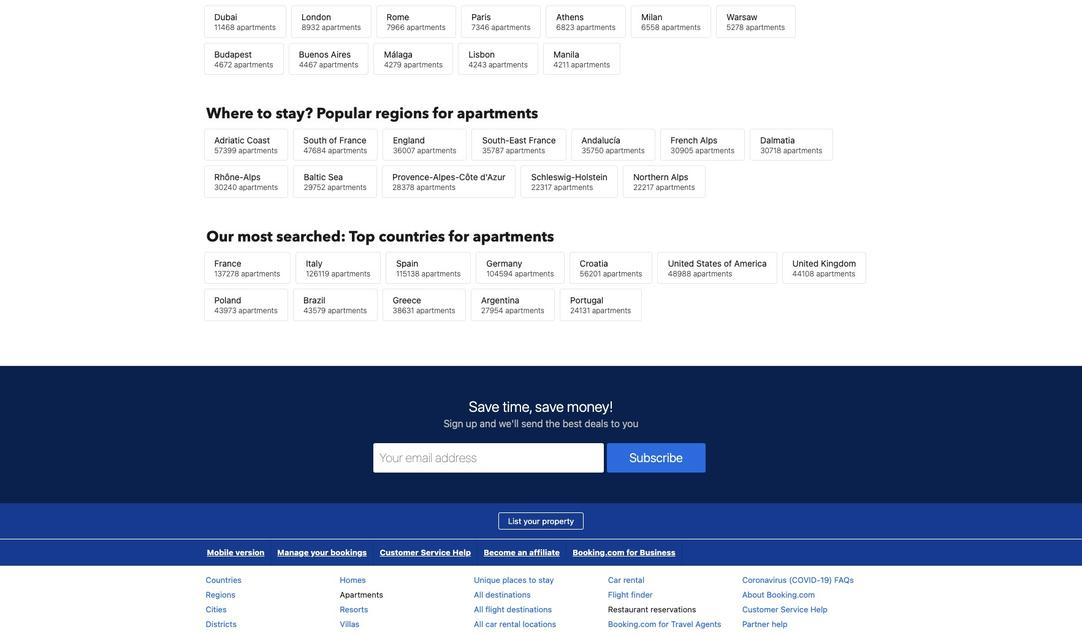 Task type: vqa. For each thing, say whether or not it's contained in the screenshot.
you
yes



Task type: locate. For each thing, give the bounding box(es) containing it.
greece 38631 apartments
[[393, 295, 456, 315]]

apartments down aires
[[319, 60, 358, 69]]

for down reservations
[[659, 619, 669, 629]]

baltic
[[304, 172, 326, 182]]

to left you
[[611, 418, 620, 429]]

6558
[[642, 23, 660, 32]]

your right manage
[[311, 547, 329, 557]]

portugal 24131 apartments
[[570, 295, 631, 315]]

0 vertical spatial service
[[421, 547, 451, 557]]

48988
[[668, 269, 692, 278]]

1 vertical spatial to
[[611, 418, 620, 429]]

apartments right 126119 at the left top
[[331, 269, 371, 278]]

apartments inside portugal 24131 apartments
[[592, 306, 631, 315]]

alps inside rhône-alps 30240 apartments
[[243, 172, 261, 182]]

24131
[[570, 306, 590, 315]]

villas
[[340, 619, 360, 629]]

apartments inside the south-east france 35787 apartments
[[506, 146, 545, 155]]

0 vertical spatial booking.com
[[573, 547, 625, 557]]

apartments up south-
[[457, 104, 538, 124]]

apartments down 'portugal'
[[592, 306, 631, 315]]

apartments inside london 8932 apartments
[[322, 23, 361, 32]]

apartments up alpes-
[[417, 146, 457, 155]]

apartments up sea on the top left
[[328, 146, 367, 155]]

5278
[[727, 23, 744, 32]]

apartments down budapest
[[234, 60, 273, 69]]

all down unique
[[474, 590, 483, 600]]

warsaw
[[727, 12, 758, 22]]

0 vertical spatial customer service help link
[[374, 539, 477, 566]]

united up 48988
[[668, 258, 694, 268]]

0 vertical spatial destinations
[[486, 590, 531, 600]]

united inside the united states of america 48988 apartments
[[668, 258, 694, 268]]

agents
[[696, 619, 722, 629]]

booking.com down the restaurant
[[608, 619, 657, 629]]

0 horizontal spatial france
[[214, 258, 241, 268]]

1 horizontal spatial your
[[524, 516, 540, 526]]

rental up flight finder link
[[624, 575, 645, 585]]

2 horizontal spatial to
[[611, 418, 620, 429]]

0 horizontal spatial alps
[[243, 172, 261, 182]]

apartments right 115138
[[422, 269, 461, 278]]

to
[[257, 104, 272, 124], [611, 418, 620, 429], [529, 575, 537, 585]]

apartments up aires
[[322, 23, 361, 32]]

all destinations link
[[474, 590, 531, 600]]

alps for rhône-alps
[[243, 172, 261, 182]]

apartments inside dubai 11468 apartments
[[237, 23, 276, 32]]

apartments right 7346
[[492, 23, 531, 32]]

rome
[[387, 12, 409, 22]]

rental down all flight destinations link
[[500, 619, 521, 629]]

navigation containing mobile version
[[201, 539, 683, 566]]

places
[[503, 575, 527, 585]]

apartments down 'warsaw'
[[746, 23, 785, 32]]

united
[[668, 258, 694, 268], [793, 258, 819, 268]]

apartments inside northern alps 22217 apartments
[[656, 183, 695, 192]]

apartments down kingdom
[[817, 269, 856, 278]]

manage your bookings
[[277, 547, 367, 557]]

states
[[697, 258, 722, 268]]

apartments down east
[[506, 146, 545, 155]]

about booking.com link
[[743, 590, 815, 600]]

1 horizontal spatial france
[[339, 135, 367, 145]]

1 vertical spatial service
[[781, 604, 809, 614]]

united inside "united kingdom 44108 apartments"
[[793, 258, 819, 268]]

alps
[[700, 135, 718, 145], [243, 172, 261, 182], [671, 172, 689, 182]]

0 horizontal spatial united
[[668, 258, 694, 268]]

apartments down the states
[[693, 269, 733, 278]]

apartments down dalmatia
[[784, 146, 823, 155]]

french alps 30905 apartments
[[671, 135, 735, 155]]

united kingdom 44108 apartments
[[793, 258, 856, 278]]

buenos aires 4467 apartments
[[299, 49, 358, 69]]

spain 115138 apartments
[[396, 258, 461, 278]]

apartments down alpes-
[[417, 183, 456, 192]]

to inside unique places to stay all destinations all flight destinations all car rental locations
[[529, 575, 537, 585]]

countries regions cities districts
[[206, 575, 242, 629]]

to up coast
[[257, 104, 272, 124]]

apartments down the rome on the top of the page
[[407, 23, 446, 32]]

the
[[546, 418, 560, 429]]

apartments down rhône- at the top left of the page
[[239, 183, 278, 192]]

2 vertical spatial all
[[474, 619, 483, 629]]

1 horizontal spatial of
[[724, 258, 732, 268]]

2 vertical spatial booking.com
[[608, 619, 657, 629]]

côte
[[459, 172, 478, 182]]

east
[[510, 135, 527, 145]]

restaurant reservations link
[[608, 604, 697, 614]]

1 united from the left
[[668, 258, 694, 268]]

1 horizontal spatial service
[[781, 604, 809, 614]]

apartments right 137278
[[241, 269, 280, 278]]

of right the states
[[724, 258, 732, 268]]

apartments inside rome 7966 apartments
[[407, 23, 446, 32]]

france inside south of france 47684 apartments
[[339, 135, 367, 145]]

france down popular
[[339, 135, 367, 145]]

2 vertical spatial to
[[529, 575, 537, 585]]

0 vertical spatial of
[[329, 135, 337, 145]]

help left become
[[453, 547, 471, 557]]

your right list
[[524, 516, 540, 526]]

an
[[518, 547, 527, 557]]

deals
[[585, 418, 609, 429]]

1 vertical spatial customer service help link
[[743, 604, 828, 614]]

0 vertical spatial customer
[[380, 547, 419, 557]]

apartments inside italy 126119 apartments
[[331, 269, 371, 278]]

30240
[[214, 183, 237, 192]]

1 vertical spatial customer
[[743, 604, 779, 614]]

popular
[[317, 104, 372, 124]]

1 vertical spatial of
[[724, 258, 732, 268]]

cities
[[206, 604, 227, 614]]

0 vertical spatial rental
[[624, 575, 645, 585]]

travel
[[671, 619, 694, 629]]

apartments right 43579
[[328, 306, 367, 315]]

0 vertical spatial all
[[474, 590, 483, 600]]

customer inside coronavirus (covid-19) faqs about booking.com customer service help partner help
[[743, 604, 779, 614]]

booking.com down coronavirus (covid-19) faqs link
[[767, 590, 815, 600]]

1 horizontal spatial rental
[[624, 575, 645, 585]]

apartments inside "germany 104594 apartments"
[[515, 269, 554, 278]]

apartments down the poland
[[239, 306, 278, 315]]

stay
[[539, 575, 554, 585]]

0 vertical spatial your
[[524, 516, 540, 526]]

of
[[329, 135, 337, 145], [724, 258, 732, 268]]

1 vertical spatial all
[[474, 604, 483, 614]]

apartments down germany
[[515, 269, 554, 278]]

argentina
[[481, 295, 520, 306]]

of right south
[[329, 135, 337, 145]]

1 horizontal spatial customer service help link
[[743, 604, 828, 614]]

apartments down lisbon
[[489, 60, 528, 69]]

0 horizontal spatial customer
[[380, 547, 419, 557]]

2 united from the left
[[793, 258, 819, 268]]

alps down adriatic coast 57399 apartments
[[243, 172, 261, 182]]

all
[[474, 590, 483, 600], [474, 604, 483, 614], [474, 619, 483, 629]]

of inside the united states of america 48988 apartments
[[724, 258, 732, 268]]

0 horizontal spatial customer service help link
[[374, 539, 477, 566]]

provence-
[[393, 172, 433, 182]]

28378
[[393, 183, 415, 192]]

booking.com up car
[[573, 547, 625, 557]]

booking.com inside coronavirus (covid-19) faqs about booking.com customer service help partner help
[[767, 590, 815, 600]]

cities link
[[206, 604, 227, 614]]

regions
[[376, 104, 429, 124]]

customer service help
[[380, 547, 471, 557]]

for left business
[[627, 547, 638, 557]]

0 horizontal spatial service
[[421, 547, 451, 557]]

1 vertical spatial booking.com
[[767, 590, 815, 600]]

all left flight
[[474, 604, 483, 614]]

car rental flight finder restaurant reservations booking.com for travel agents
[[608, 575, 722, 629]]

alps right french
[[700, 135, 718, 145]]

0 horizontal spatial of
[[329, 135, 337, 145]]

business
[[640, 547, 676, 557]]

customer right bookings
[[380, 547, 419, 557]]

your for bookings
[[311, 547, 329, 557]]

1 vertical spatial help
[[811, 604, 828, 614]]

searched:
[[276, 227, 346, 247]]

apartments down croatia
[[603, 269, 642, 278]]

apartments inside rhône-alps 30240 apartments
[[239, 183, 278, 192]]

manage
[[277, 547, 309, 557]]

apartments down french
[[696, 146, 735, 155]]

france right east
[[529, 135, 556, 145]]

france up 137278
[[214, 258, 241, 268]]

1 horizontal spatial to
[[529, 575, 537, 585]]

rhône-alps 30240 apartments
[[214, 172, 278, 192]]

germany
[[487, 258, 522, 268]]

apartments down greece
[[416, 306, 456, 315]]

flight finder link
[[608, 590, 653, 600]]

apartments down argentina
[[506, 306, 545, 315]]

for inside 'car rental flight finder restaurant reservations booking.com for travel agents'
[[659, 619, 669, 629]]

1 vertical spatial your
[[311, 547, 329, 557]]

help down 19)
[[811, 604, 828, 614]]

apartments inside provence-alpes-côte d'azur 28378 apartments
[[417, 183, 456, 192]]

alps for northern alps
[[671, 172, 689, 182]]

locations
[[523, 619, 557, 629]]

1 horizontal spatial alps
[[671, 172, 689, 182]]

argentina 27954 apartments
[[481, 295, 545, 315]]

rental inside 'car rental flight finder restaurant reservations booking.com for travel agents'
[[624, 575, 645, 585]]

to inside save time, save money! sign up and we'll send the best deals to you
[[611, 418, 620, 429]]

2 horizontal spatial alps
[[700, 135, 718, 145]]

0 horizontal spatial to
[[257, 104, 272, 124]]

for up spain 115138 apartments
[[449, 227, 469, 247]]

apartments inside "united kingdom 44108 apartments"
[[817, 269, 856, 278]]

apartments inside lisbon 4243 apartments
[[489, 60, 528, 69]]

andalucía 35750 apartments
[[582, 135, 645, 155]]

to left stay
[[529, 575, 537, 585]]

countries
[[379, 227, 445, 247]]

kingdom
[[821, 258, 856, 268]]

france for south of france
[[339, 135, 367, 145]]

france for south-east france
[[529, 135, 556, 145]]

apartments down manila
[[571, 60, 610, 69]]

version
[[236, 547, 265, 557]]

customer
[[380, 547, 419, 557], [743, 604, 779, 614]]

43973
[[214, 306, 237, 315]]

apartments down "holstein"
[[554, 183, 593, 192]]

top
[[349, 227, 375, 247]]

customer up partner
[[743, 604, 779, 614]]

apartments right 11468
[[237, 23, 276, 32]]

1 horizontal spatial united
[[793, 258, 819, 268]]

manage your bookings link
[[271, 539, 373, 566]]

united up 44108
[[793, 258, 819, 268]]

finder
[[631, 590, 653, 600]]

0 vertical spatial help
[[453, 547, 471, 557]]

italy
[[306, 258, 323, 268]]

united for united kingdom
[[793, 258, 819, 268]]

1 horizontal spatial help
[[811, 604, 828, 614]]

baltic sea 29752 apartments
[[304, 172, 367, 192]]

22317
[[531, 183, 552, 192]]

0 horizontal spatial help
[[453, 547, 471, 557]]

apartments inside england 36007 apartments
[[417, 146, 457, 155]]

villas link
[[340, 619, 360, 629]]

alps inside northern alps 22217 apartments
[[671, 172, 689, 182]]

athens
[[557, 12, 584, 22]]

alps down 30905
[[671, 172, 689, 182]]

málaga 4279 apartments
[[384, 49, 443, 69]]

dalmatia 30718 apartments
[[761, 135, 823, 155]]

apartments inside athens 6823 apartments
[[577, 23, 616, 32]]

apartments down athens
[[577, 23, 616, 32]]

2 horizontal spatial france
[[529, 135, 556, 145]]

destinations up all flight destinations link
[[486, 590, 531, 600]]

apartments down coast
[[239, 146, 278, 155]]

regions
[[206, 590, 235, 600]]

0 horizontal spatial your
[[311, 547, 329, 557]]

france inside the south-east france 35787 apartments
[[529, 135, 556, 145]]

all left car
[[474, 619, 483, 629]]

rental
[[624, 575, 645, 585], [500, 619, 521, 629]]

apartments inside spain 115138 apartments
[[422, 269, 461, 278]]

our
[[206, 227, 234, 247]]

service inside coronavirus (covid-19) faqs about booking.com customer service help partner help
[[781, 604, 809, 614]]

1 horizontal spatial customer
[[743, 604, 779, 614]]

homes apartments resorts villas
[[340, 575, 383, 629]]

dalmatia
[[761, 135, 795, 145]]

apartments right 6558
[[662, 23, 701, 32]]

we'll
[[499, 418, 519, 429]]

faqs
[[835, 575, 854, 585]]

destinations up locations
[[507, 604, 552, 614]]

apartments down "málaga"
[[404, 60, 443, 69]]

apartments down northern
[[656, 183, 695, 192]]

help
[[772, 619, 788, 629]]

andalucía
[[582, 135, 621, 145]]

apartments down sea on the top left
[[328, 183, 367, 192]]

homes
[[340, 575, 366, 585]]

0 horizontal spatial rental
[[500, 619, 521, 629]]

alps inside french alps 30905 apartments
[[700, 135, 718, 145]]

of inside south of france 47684 apartments
[[329, 135, 337, 145]]

your inside navigation
[[311, 547, 329, 557]]

flight
[[608, 590, 629, 600]]

4279
[[384, 60, 402, 69]]

apartments down andalucía
[[606, 146, 645, 155]]

northern
[[634, 172, 669, 182]]

1 vertical spatial rental
[[500, 619, 521, 629]]

navigation
[[201, 539, 683, 566]]

spain
[[396, 258, 419, 268]]



Task type: describe. For each thing, give the bounding box(es) containing it.
help inside coronavirus (covid-19) faqs about booking.com customer service help partner help
[[811, 604, 828, 614]]

apartments inside poland 43973 apartments
[[239, 306, 278, 315]]

104594
[[487, 269, 513, 278]]

london
[[302, 12, 331, 22]]

apartments inside argentina 27954 apartments
[[506, 306, 545, 315]]

england
[[393, 135, 425, 145]]

30905
[[671, 146, 694, 155]]

rome 7966 apartments
[[387, 12, 446, 32]]

brazil 43579 apartments
[[304, 295, 367, 315]]

aires
[[331, 49, 351, 59]]

Your email address email field
[[374, 443, 604, 473]]

poland
[[214, 295, 241, 306]]

rhône-
[[214, 172, 243, 182]]

warsaw 5278 apartments
[[727, 12, 785, 32]]

manila
[[554, 49, 579, 59]]

your for property
[[524, 516, 540, 526]]

apartments inside france 137278 apartments
[[241, 269, 280, 278]]

countries link
[[206, 575, 242, 585]]

athens 6823 apartments
[[557, 12, 616, 32]]

send
[[522, 418, 543, 429]]

apartments inside south of france 47684 apartments
[[328, 146, 367, 155]]

become
[[484, 547, 516, 557]]

1 vertical spatial destinations
[[507, 604, 552, 614]]

apartments inside "dalmatia 30718 apartments"
[[784, 146, 823, 155]]

apartments inside brazil 43579 apartments
[[328, 306, 367, 315]]

resorts link
[[340, 604, 368, 614]]

30718
[[761, 146, 782, 155]]

brazil
[[304, 295, 326, 306]]

málaga
[[384, 49, 413, 59]]

manila 4211 apartments
[[554, 49, 610, 69]]

apartments inside schleswig-holstein 22317 apartments
[[554, 183, 593, 192]]

apartments inside andalucía 35750 apartments
[[606, 146, 645, 155]]

reservations
[[651, 604, 697, 614]]

lisbon
[[469, 49, 495, 59]]

3 all from the top
[[474, 619, 483, 629]]

croatia
[[580, 258, 608, 268]]

car
[[608, 575, 621, 585]]

booking.com inside 'car rental flight finder restaurant reservations booking.com for travel agents'
[[608, 619, 657, 629]]

partner
[[743, 619, 770, 629]]

budapest 4672 apartments
[[214, 49, 273, 69]]

all flight destinations link
[[474, 604, 552, 614]]

france 137278 apartments
[[214, 258, 280, 278]]

0 vertical spatial to
[[257, 104, 272, 124]]

57399
[[214, 146, 237, 155]]

19)
[[821, 575, 832, 585]]

french
[[671, 135, 698, 145]]

27954
[[481, 306, 504, 315]]

2 all from the top
[[474, 604, 483, 614]]

money!
[[567, 398, 613, 415]]

italy 126119 apartments
[[306, 258, 371, 278]]

mobile
[[207, 547, 234, 557]]

apartments inside málaga 4279 apartments
[[404, 60, 443, 69]]

croatia 56201 apartments
[[580, 258, 642, 278]]

south of france 47684 apartments
[[304, 135, 367, 155]]

countries
[[206, 575, 242, 585]]

29752
[[304, 183, 326, 192]]

list your property
[[508, 516, 574, 526]]

schleswig-
[[531, 172, 575, 182]]

apartments inside adriatic coast 57399 apartments
[[239, 146, 278, 155]]

time,
[[503, 398, 532, 415]]

apartments inside milan 6558 apartments
[[662, 23, 701, 32]]

apartments inside baltic sea 29752 apartments
[[328, 183, 367, 192]]

adriatic coast 57399 apartments
[[214, 135, 278, 155]]

35787
[[482, 146, 504, 155]]

up
[[466, 418, 477, 429]]

apartments inside the united states of america 48988 apartments
[[693, 269, 733, 278]]

where
[[206, 104, 254, 124]]

unique
[[474, 575, 500, 585]]

for up england 36007 apartments
[[433, 104, 453, 124]]

customer service help link for partner help
[[743, 604, 828, 614]]

greece
[[393, 295, 421, 306]]

4243
[[469, 60, 487, 69]]

about
[[743, 590, 765, 600]]

partner help link
[[743, 619, 788, 629]]

mobile version link
[[201, 539, 271, 566]]

rental inside unique places to stay all destinations all flight destinations all car rental locations
[[500, 619, 521, 629]]

bookings
[[331, 547, 367, 557]]

all car rental locations link
[[474, 619, 557, 629]]

4467
[[299, 60, 317, 69]]

districts link
[[206, 619, 237, 629]]

property
[[542, 516, 574, 526]]

car
[[486, 619, 497, 629]]

apartments inside paris 7346 apartments
[[492, 23, 531, 32]]

36007
[[393, 146, 415, 155]]

france inside france 137278 apartments
[[214, 258, 241, 268]]

alps for french alps
[[700, 135, 718, 145]]

united states of america 48988 apartments
[[668, 258, 767, 278]]

list
[[508, 516, 522, 526]]

apartments inside croatia 56201 apartments
[[603, 269, 642, 278]]

northern alps 22217 apartments
[[634, 172, 695, 192]]

apartments inside manila 4211 apartments
[[571, 60, 610, 69]]

apartments inside greece 38631 apartments
[[416, 306, 456, 315]]

navigation inside save time, save money! footer
[[201, 539, 683, 566]]

subscribe button
[[607, 443, 706, 473]]

germany 104594 apartments
[[487, 258, 554, 278]]

portugal
[[570, 295, 604, 306]]

service inside customer service help link
[[421, 547, 451, 557]]

milan
[[642, 12, 663, 22]]

4211
[[554, 60, 569, 69]]

apartments inside buenos aires 4467 apartments
[[319, 60, 358, 69]]

unique places to stay link
[[474, 575, 554, 585]]

booking.com for business
[[573, 547, 676, 557]]

apartments inside budapest 4672 apartments
[[234, 60, 273, 69]]

apartments inside french alps 30905 apartments
[[696, 146, 735, 155]]

save time, save money! footer
[[0, 365, 1083, 635]]

paris 7346 apartments
[[472, 12, 531, 32]]

customer service help link for become an affiliate
[[374, 539, 477, 566]]

south-east france 35787 apartments
[[482, 135, 556, 155]]

1 all from the top
[[474, 590, 483, 600]]

affiliate
[[529, 547, 560, 557]]

56201
[[580, 269, 601, 278]]

america
[[735, 258, 767, 268]]

adriatic
[[214, 135, 245, 145]]

flight
[[486, 604, 505, 614]]

london 8932 apartments
[[302, 12, 361, 32]]

united for united states of america
[[668, 258, 694, 268]]

apartments up germany
[[473, 227, 554, 247]]

137278
[[214, 269, 239, 278]]

apartments inside warsaw 5278 apartments
[[746, 23, 785, 32]]



